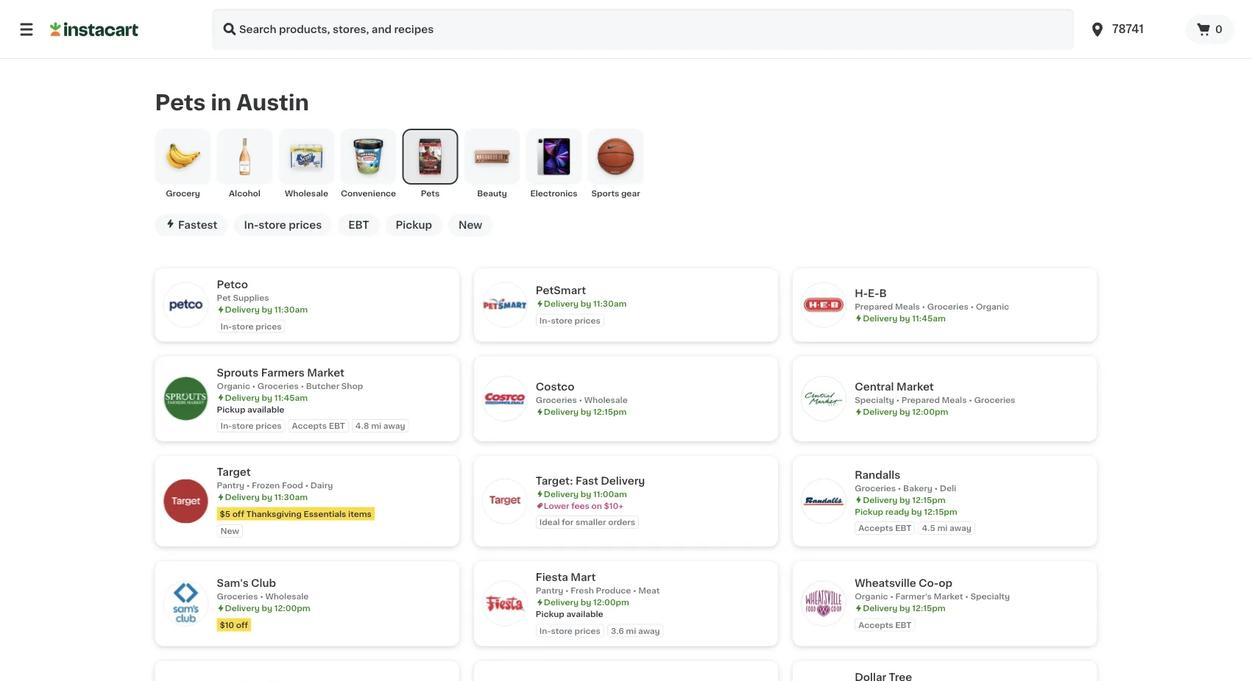 Task type: vqa. For each thing, say whether or not it's contained in the screenshot.
topmost More link
no



Task type: describe. For each thing, give the bounding box(es) containing it.
wheatsville co-op image
[[802, 582, 846, 626]]

delivery by 12:15pm for costco
[[544, 408, 627, 416]]

in-store prices inside button
[[244, 220, 322, 230]]

$10 off
[[220, 621, 248, 629]]

wheatsville co-op organic • farmer's market • specialty
[[855, 579, 1010, 601]]

$5 off thanksgiving essentials items
[[220, 510, 372, 518]]

by down supplies
[[262, 306, 272, 314]]

dairy
[[310, 482, 333, 490]]

essentials
[[304, 510, 346, 518]]

h-e-b prepared meals • groceries • organic
[[855, 288, 1009, 311]]

fastest
[[178, 220, 218, 230]]

on
[[592, 502, 602, 510]]

delivery by 11:30am for target
[[225, 494, 308, 502]]

1 vertical spatial delivery by 12:15pm
[[863, 496, 946, 504]]

costco groceries • wholesale
[[536, 382, 628, 405]]

delivery up "11:00am"
[[601, 476, 645, 486]]

market inside sprouts farmers market organic • groceries • butcher shop
[[307, 368, 345, 378]]

fiesta mart image
[[483, 582, 527, 626]]

thanksgiving
[[246, 510, 302, 518]]

e-
[[868, 288, 879, 299]]

pickup available for sprouts
[[217, 406, 284, 414]]

beauty
[[477, 189, 507, 198]]

austin
[[236, 92, 309, 113]]

market inside central market specialty • prepared meals • groceries
[[897, 382, 934, 392]]

pickup available for fiesta
[[536, 611, 603, 619]]

organic for wheatsville co-op
[[855, 593, 888, 601]]

by down farmer's
[[900, 605, 910, 613]]

78741 button
[[1080, 9, 1186, 50]]

78741
[[1113, 24, 1144, 35]]

produce
[[596, 587, 631, 595]]

mi for randalls
[[938, 525, 948, 533]]

target
[[217, 467, 251, 478]]

target pantry • frozen food • dairy
[[217, 467, 333, 490]]

delivery by 12:00pm for central market
[[863, 408, 948, 416]]

petsmart image
[[483, 283, 527, 327]]

wheatsville
[[855, 579, 916, 589]]

in- down fiesta
[[540, 627, 551, 635]]

delivery up $10 off
[[225, 605, 260, 613]]

pet
[[217, 294, 231, 302]]

0 vertical spatial away
[[383, 422, 405, 430]]

delivery by 11:30am down petsmart
[[544, 300, 627, 308]]

items
[[348, 510, 372, 518]]

op
[[939, 579, 953, 589]]

wholesale button
[[279, 129, 335, 199]]

beauty button
[[464, 129, 520, 199]]

electronics button
[[526, 129, 582, 199]]

pets in austin main content
[[0, 59, 1252, 682]]

delivery by 11:30am for petco
[[225, 306, 308, 314]]

h e b image
[[802, 283, 846, 327]]

2 vertical spatial accepts
[[859, 621, 893, 629]]

sam's club image
[[164, 582, 208, 626]]

ebt inside button
[[348, 220, 369, 230]]

12:15pm down bakery
[[912, 496, 946, 504]]

sprouts
[[217, 368, 259, 378]]

costco
[[536, 382, 575, 392]]

11:30am for petco
[[274, 306, 308, 314]]

delivery down costco
[[544, 408, 579, 416]]

for
[[562, 519, 574, 527]]

specialty inside wheatsville co-op organic • farmer's market • specialty
[[971, 593, 1010, 601]]

fresh
[[571, 587, 594, 595]]

new inside button
[[459, 220, 482, 230]]

delivery down "b"
[[863, 314, 898, 323]]

store down "fresh"
[[551, 627, 573, 635]]

1 vertical spatial new
[[221, 527, 239, 536]]

delivery up $5 at the bottom of the page
[[225, 494, 260, 502]]

central
[[855, 382, 894, 392]]

pets for pets
[[421, 189, 440, 198]]

store down petsmart
[[551, 316, 573, 325]]

pickup for sprouts farmers market
[[217, 406, 245, 414]]

by right ready
[[912, 508, 922, 516]]

store down supplies
[[232, 322, 254, 330]]

by down frozen in the left bottom of the page
[[262, 494, 272, 502]]

delivery by 11:00am
[[544, 490, 627, 499]]

fast
[[576, 476, 598, 486]]

pets button
[[402, 129, 458, 199]]

by down "fresh"
[[581, 599, 591, 607]]

in-store prices button
[[234, 214, 332, 236]]

in-store prices up target
[[221, 422, 282, 430]]

target: fast delivery
[[536, 476, 645, 486]]

specialty inside central market specialty • prepared meals • groceries
[[855, 397, 894, 405]]

central market image
[[802, 377, 846, 421]]

groceries inside central market specialty • prepared meals • groceries
[[974, 397, 1016, 405]]

in-store prices down supplies
[[221, 322, 282, 330]]

h-
[[855, 288, 868, 299]]

delivery up ready
[[863, 496, 898, 504]]

1 horizontal spatial delivery by 11:45am
[[863, 314, 946, 323]]

1 horizontal spatial delivery by 12:00pm
[[544, 599, 629, 607]]

target:
[[536, 476, 573, 486]]

gear
[[621, 189, 640, 198]]

delivery down supplies
[[225, 306, 260, 314]]

grocery
[[166, 189, 200, 198]]

sports
[[591, 189, 619, 198]]

ready
[[886, 508, 910, 516]]

delivery down the sprouts
[[225, 394, 260, 402]]

wholesale inside button
[[285, 189, 328, 198]]

randalls
[[855, 470, 901, 480]]

groceries inside sprouts farmers market organic • groceries • butcher shop
[[258, 382, 299, 390]]

in- up target
[[221, 422, 232, 430]]

target image
[[164, 480, 208, 524]]

wholesale inside costco groceries • wholesale
[[584, 397, 628, 405]]

prices down petsmart
[[575, 316, 601, 325]]

12:00pm for sam's club
[[274, 605, 310, 613]]

$5
[[220, 510, 230, 518]]

lower
[[544, 502, 569, 510]]

0 horizontal spatial delivery by 11:45am
[[225, 394, 308, 402]]

wholesale inside sam's club groceries • wholesale
[[265, 593, 309, 601]]

delivery down central
[[863, 408, 898, 416]]

sprouts farmers market image
[[164, 377, 208, 421]]

randalls groceries • bakery • deli
[[855, 470, 956, 493]]

available for farmers
[[247, 406, 284, 414]]

shop
[[341, 382, 363, 390]]

ideal for smaller orders
[[540, 519, 635, 527]]

4.5 mi away
[[922, 525, 972, 533]]

prices down supplies
[[256, 322, 282, 330]]

ebt down farmer's
[[895, 621, 912, 629]]

new button
[[448, 214, 493, 236]]

groceries inside costco groceries • wholesale
[[536, 397, 577, 405]]

sam's club groceries • wholesale
[[217, 579, 309, 601]]

by down sam's club groceries • wholesale
[[262, 605, 272, 613]]

0
[[1216, 24, 1223, 35]]

petco
[[217, 280, 248, 290]]

meals inside h-e-b prepared meals • groceries • organic
[[895, 303, 920, 311]]

$10
[[220, 621, 234, 629]]

1 horizontal spatial 11:45am
[[912, 314, 946, 323]]

in- down petsmart
[[540, 316, 551, 325]]

fiesta mart pantry • fresh produce • meat
[[536, 573, 660, 595]]

b
[[879, 288, 887, 299]]

4.5
[[922, 525, 936, 533]]

prices left the 3.6
[[575, 627, 601, 635]]

away for randalls
[[950, 525, 972, 533]]

12:15pm down costco groceries • wholesale
[[593, 408, 627, 416]]

pickup button
[[385, 214, 442, 236]]

electronics
[[530, 189, 578, 198]]

sports gear
[[591, 189, 640, 198]]

0 button
[[1186, 15, 1235, 44]]

1 horizontal spatial 12:00pm
[[593, 599, 629, 607]]



Task type: locate. For each thing, give the bounding box(es) containing it.
prepared
[[855, 303, 893, 311], [902, 397, 940, 405]]

1 vertical spatial 11:45am
[[274, 394, 308, 402]]

fees
[[571, 502, 590, 510]]

ebt button
[[338, 214, 379, 236]]

0 vertical spatial mi
[[371, 422, 381, 430]]

costco image
[[483, 377, 527, 421]]

• inside sam's club groceries • wholesale
[[260, 593, 263, 601]]

0 vertical spatial market
[[307, 368, 345, 378]]

1 vertical spatial market
[[897, 382, 934, 392]]

mi right the 4.5
[[938, 525, 948, 533]]

specialty
[[855, 397, 894, 405], [971, 593, 1010, 601]]

0 horizontal spatial pickup available
[[217, 406, 284, 414]]

0 horizontal spatial new
[[221, 527, 239, 536]]

groceries
[[928, 303, 969, 311], [258, 382, 299, 390], [536, 397, 577, 405], [974, 397, 1016, 405], [855, 485, 896, 493], [217, 593, 258, 601]]

delivery by 12:00pm down "fresh"
[[544, 599, 629, 607]]

accepts ebt down ready
[[859, 525, 912, 533]]

pickup available down the sprouts
[[217, 406, 284, 414]]

delivery by 12:00pm
[[863, 408, 948, 416], [544, 599, 629, 607], [225, 605, 310, 613]]

1 horizontal spatial available
[[566, 611, 603, 619]]

new down beauty
[[459, 220, 482, 230]]

ebt down pickup ready by 12:15pm
[[895, 525, 912, 533]]

prepared inside central market specialty • prepared meals • groceries
[[902, 397, 940, 405]]

delivery by 11:30am
[[544, 300, 627, 308], [225, 306, 308, 314], [225, 494, 308, 502]]

1 vertical spatial organic
[[217, 382, 250, 390]]

1 vertical spatial off
[[236, 621, 248, 629]]

2 vertical spatial mi
[[626, 627, 636, 635]]

0 vertical spatial 11:45am
[[912, 314, 946, 323]]

0 vertical spatial available
[[247, 406, 284, 414]]

12:15pm
[[593, 408, 627, 416], [912, 496, 946, 504], [924, 508, 958, 516], [912, 605, 946, 613]]

ideal
[[540, 519, 560, 527]]

1 horizontal spatial specialty
[[971, 593, 1010, 601]]

pickup inside the pickup button
[[396, 220, 432, 230]]

0 horizontal spatial 11:45am
[[274, 394, 308, 402]]

pantry down fiesta
[[536, 587, 563, 595]]

pets up the pickup button
[[421, 189, 440, 198]]

convenience
[[341, 189, 396, 198]]

delivery by 12:00pm for sam's club
[[225, 605, 310, 613]]

organic inside wheatsville co-op organic • farmer's market • specialty
[[855, 593, 888, 601]]

away right the 3.6
[[638, 627, 660, 635]]

prices
[[289, 220, 322, 230], [575, 316, 601, 325], [256, 322, 282, 330], [256, 422, 282, 430], [575, 627, 601, 635]]

smaller
[[576, 519, 606, 527]]

0 vertical spatial prepared
[[855, 303, 893, 311]]

frozen
[[252, 482, 280, 490]]

pickup left ready
[[855, 508, 884, 516]]

ebt
[[348, 220, 369, 230], [329, 422, 345, 430], [895, 525, 912, 533], [895, 621, 912, 629]]

1 vertical spatial prepared
[[902, 397, 940, 405]]

away right the 4.5
[[950, 525, 972, 533]]

2 vertical spatial organic
[[855, 593, 888, 601]]

prices down sprouts farmers market organic • groceries • butcher shop
[[256, 422, 282, 430]]

None search field
[[212, 9, 1074, 50]]

farmer's
[[896, 593, 932, 601]]

delivery by 12:15pm up pickup ready by 12:15pm
[[863, 496, 946, 504]]

pantry inside the fiesta mart pantry • fresh produce • meat
[[536, 587, 563, 595]]

0 vertical spatial off
[[232, 510, 244, 518]]

delivery up 'lower'
[[544, 490, 579, 499]]

2 vertical spatial accepts ebt
[[859, 621, 912, 629]]

0 horizontal spatial 12:00pm
[[274, 605, 310, 613]]

mi right 4.8
[[371, 422, 381, 430]]

delivery by 12:15pm down farmer's
[[863, 605, 946, 613]]

in-store prices down petsmart
[[540, 316, 601, 325]]

pantry inside target pantry • frozen food • dairy
[[217, 482, 244, 490]]

2 vertical spatial delivery by 12:15pm
[[863, 605, 946, 613]]

11:45am down sprouts farmers market organic • groceries • butcher shop
[[274, 394, 308, 402]]

wholesale
[[285, 189, 328, 198], [584, 397, 628, 405], [265, 593, 309, 601]]

0 vertical spatial pets
[[155, 92, 206, 113]]

pets for pets in austin
[[155, 92, 206, 113]]

organic
[[976, 303, 1009, 311], [217, 382, 250, 390], [855, 593, 888, 601]]

off for target
[[232, 510, 244, 518]]

prices inside button
[[289, 220, 322, 230]]

0 vertical spatial pickup available
[[217, 406, 284, 414]]

0 horizontal spatial pets
[[155, 92, 206, 113]]

in-store prices down alcohol
[[244, 220, 322, 230]]

0 horizontal spatial specialty
[[855, 397, 894, 405]]

0 vertical spatial accepts
[[292, 422, 327, 430]]

0 horizontal spatial meals
[[895, 303, 920, 311]]

pets inside button
[[421, 189, 440, 198]]

by down central market specialty • prepared meals • groceries
[[900, 408, 910, 416]]

pickup available down "fresh"
[[536, 611, 603, 619]]

delivery down "fresh"
[[544, 599, 579, 607]]

market right central
[[897, 382, 934, 392]]

delivery by 11:45am down "b"
[[863, 314, 946, 323]]

pickup for randalls
[[855, 508, 884, 516]]

alcohol button
[[217, 129, 273, 199]]

accepts
[[292, 422, 327, 430], [859, 525, 893, 533], [859, 621, 893, 629]]

0 vertical spatial delivery by 11:45am
[[863, 314, 946, 323]]

by up lower fees on $10+
[[581, 490, 591, 499]]

market
[[307, 368, 345, 378], [897, 382, 934, 392], [934, 593, 963, 601]]

0 vertical spatial pantry
[[217, 482, 244, 490]]

1 vertical spatial specialty
[[971, 593, 1010, 601]]

4.8 mi away
[[355, 422, 405, 430]]

store up target
[[232, 422, 254, 430]]

by down costco groceries • wholesale
[[581, 408, 591, 416]]

new down $5 at the bottom of the page
[[221, 527, 239, 536]]

away for fiesta mart
[[638, 627, 660, 635]]

1 vertical spatial accepts
[[859, 525, 893, 533]]

1 vertical spatial available
[[566, 611, 603, 619]]

2 horizontal spatial delivery by 12:00pm
[[863, 408, 948, 416]]

12:00pm down produce
[[593, 599, 629, 607]]

mart
[[571, 573, 596, 583]]

store inside button
[[259, 220, 286, 230]]

12:00pm for central market
[[912, 408, 948, 416]]

0 vertical spatial accepts ebt
[[292, 422, 345, 430]]

pets in austin
[[155, 92, 309, 113]]

delivery by 12:15pm down costco groceries • wholesale
[[544, 408, 627, 416]]

0 horizontal spatial pantry
[[217, 482, 244, 490]]

club
[[251, 579, 276, 589]]

accepts down butcher
[[292, 422, 327, 430]]

1 vertical spatial meals
[[942, 397, 967, 405]]

in-store prices down "fresh"
[[540, 627, 601, 635]]

pickup available
[[217, 406, 284, 414], [536, 611, 603, 619]]

in- inside button
[[244, 220, 259, 230]]

central market specialty • prepared meals • groceries
[[855, 382, 1016, 405]]

randalls image
[[802, 480, 846, 524]]

store down alcohol
[[259, 220, 286, 230]]

2 horizontal spatial away
[[950, 525, 972, 533]]

ebt left 4.8
[[329, 422, 345, 430]]

2 vertical spatial market
[[934, 593, 963, 601]]

available down "fresh"
[[566, 611, 603, 619]]

0 horizontal spatial prepared
[[855, 303, 893, 311]]

mi
[[371, 422, 381, 430], [938, 525, 948, 533], [626, 627, 636, 635]]

organic for sprouts farmers market
[[217, 382, 250, 390]]

2 vertical spatial away
[[638, 627, 660, 635]]

2 horizontal spatial mi
[[938, 525, 948, 533]]

fastest button
[[155, 214, 228, 236]]

0 vertical spatial wholesale
[[285, 189, 328, 198]]

market up butcher
[[307, 368, 345, 378]]

petsmart
[[536, 286, 586, 296]]

2 vertical spatial wholesale
[[265, 593, 309, 601]]

0 vertical spatial meals
[[895, 303, 920, 311]]

off right $10 at bottom left
[[236, 621, 248, 629]]

delivery by 11:45am down the farmers
[[225, 394, 308, 402]]

in
[[211, 92, 231, 113]]

convenience button
[[341, 129, 396, 199]]

1 vertical spatial away
[[950, 525, 972, 533]]

11:45am down h-e-b prepared meals • groceries • organic
[[912, 314, 946, 323]]

by down h-e-b prepared meals • groceries • organic
[[900, 314, 910, 323]]

11:45am
[[912, 314, 946, 323], [274, 394, 308, 402]]

11:30am
[[593, 300, 627, 308], [274, 306, 308, 314], [274, 494, 308, 502]]

available down sprouts farmers market organic • groceries • butcher shop
[[247, 406, 284, 414]]

accepts ebt down farmer's
[[859, 621, 912, 629]]

4.8
[[355, 422, 369, 430]]

12:15pm down wheatsville co-op organic • farmer's market • specialty
[[912, 605, 946, 613]]

0 horizontal spatial mi
[[371, 422, 381, 430]]

available for mart
[[566, 611, 603, 619]]

0 horizontal spatial delivery by 12:00pm
[[225, 605, 310, 613]]

78741 button
[[1089, 9, 1177, 50]]

3.6 mi away
[[611, 627, 660, 635]]

co-
[[919, 579, 939, 589]]

pickup ready by 12:15pm
[[855, 508, 958, 516]]

butcher
[[306, 382, 339, 390]]

food
[[282, 482, 303, 490]]

bakery
[[903, 485, 933, 493]]

delivery by 12:00pm down sam's club groceries • wholesale
[[225, 605, 310, 613]]

accepts ebt down butcher
[[292, 422, 345, 430]]

1 horizontal spatial new
[[459, 220, 482, 230]]

organic inside h-e-b prepared meals • groceries • organic
[[976, 303, 1009, 311]]

groceries inside h-e-b prepared meals • groceries • organic
[[928, 303, 969, 311]]

pets left "in" at the top left
[[155, 92, 206, 113]]

pantry
[[217, 482, 244, 490], [536, 587, 563, 595]]

lower fees on $10+
[[544, 502, 624, 510]]

prepared inside h-e-b prepared meals • groceries • organic
[[855, 303, 893, 311]]

accepts down ready
[[859, 525, 893, 533]]

deli
[[940, 485, 956, 493]]

by down the farmers
[[262, 394, 272, 402]]

target: fast delivery image
[[483, 480, 527, 524]]

11:00am
[[593, 490, 627, 499]]

in- down pet
[[221, 322, 232, 330]]

0 horizontal spatial away
[[383, 422, 405, 430]]

12:00pm down sam's club groceries • wholesale
[[274, 605, 310, 613]]

1 horizontal spatial away
[[638, 627, 660, 635]]

$10+
[[604, 502, 624, 510]]

sports gear button
[[588, 129, 644, 199]]

by down petsmart
[[581, 300, 591, 308]]

petco pet supplies
[[217, 280, 269, 302]]

ebt down convenience
[[348, 220, 369, 230]]

delivery by 11:30am down supplies
[[225, 306, 308, 314]]

grocery button
[[155, 129, 211, 199]]

0 vertical spatial delivery by 12:15pm
[[544, 408, 627, 416]]

organic inside sprouts farmers market organic • groceries • butcher shop
[[217, 382, 250, 390]]

instacart logo image
[[50, 21, 138, 38]]

delivery by 11:45am
[[863, 314, 946, 323], [225, 394, 308, 402]]

1 vertical spatial delivery by 11:45am
[[225, 394, 308, 402]]

12:15pm up 4.5 mi away
[[924, 508, 958, 516]]

away
[[383, 422, 405, 430], [950, 525, 972, 533], [638, 627, 660, 635]]

delivery down petsmart
[[544, 300, 579, 308]]

delivery
[[544, 300, 579, 308], [225, 306, 260, 314], [863, 314, 898, 323], [225, 394, 260, 402], [544, 408, 579, 416], [863, 408, 898, 416], [601, 476, 645, 486], [544, 490, 579, 499], [225, 494, 260, 502], [863, 496, 898, 504], [544, 599, 579, 607], [225, 605, 260, 613], [863, 605, 898, 613]]

meals inside central market specialty • prepared meals • groceries
[[942, 397, 967, 405]]

delivery by 11:30am down frozen in the left bottom of the page
[[225, 494, 308, 502]]

market inside wheatsville co-op organic • farmer's market • specialty
[[934, 593, 963, 601]]

pantry down target
[[217, 482, 244, 490]]

alcohol
[[229, 189, 261, 198]]

1 horizontal spatial pets
[[421, 189, 440, 198]]

available
[[247, 406, 284, 414], [566, 611, 603, 619]]

mi right the 3.6
[[626, 627, 636, 635]]

delivery by 12:15pm for wheatsville co-op
[[863, 605, 946, 613]]

2 horizontal spatial organic
[[976, 303, 1009, 311]]

off for sam's club
[[236, 621, 248, 629]]

1 horizontal spatial mi
[[626, 627, 636, 635]]

1 vertical spatial pickup available
[[536, 611, 603, 619]]

market down op
[[934, 593, 963, 601]]

0 vertical spatial organic
[[976, 303, 1009, 311]]

accepts down wheatsville
[[859, 621, 893, 629]]

1 horizontal spatial pantry
[[536, 587, 563, 595]]

1 horizontal spatial prepared
[[902, 397, 940, 405]]

pickup down fiesta
[[536, 611, 565, 619]]

supplies
[[233, 294, 269, 302]]

off right $5 at the bottom of the page
[[232, 510, 244, 518]]

2 horizontal spatial 12:00pm
[[912, 408, 948, 416]]

pickup right ebt button
[[396, 220, 432, 230]]

fiesta
[[536, 573, 568, 583]]

orders
[[608, 519, 635, 527]]

• inside costco groceries • wholesale
[[579, 397, 582, 405]]

pets
[[155, 92, 206, 113], [421, 189, 440, 198]]

pickup down the sprouts
[[217, 406, 245, 414]]

0 vertical spatial new
[[459, 220, 482, 230]]

12:00pm down central market specialty • prepared meals • groceries
[[912, 408, 948, 416]]

Search field
[[212, 9, 1074, 50]]

sprouts farmers market organic • groceries • butcher shop
[[217, 368, 363, 390]]

away right 4.8
[[383, 422, 405, 430]]

sam's
[[217, 579, 249, 589]]

1 vertical spatial pets
[[421, 189, 440, 198]]

1 horizontal spatial pickup available
[[536, 611, 603, 619]]

petco image
[[164, 283, 208, 327]]

0 vertical spatial specialty
[[855, 397, 894, 405]]

1 vertical spatial wholesale
[[584, 397, 628, 405]]

1 vertical spatial accepts ebt
[[859, 525, 912, 533]]

1 horizontal spatial organic
[[855, 593, 888, 601]]

1 vertical spatial mi
[[938, 525, 948, 533]]

1 vertical spatial pantry
[[536, 587, 563, 595]]

prices left ebt button
[[289, 220, 322, 230]]

pickup for fiesta mart
[[536, 611, 565, 619]]

11:30am for target
[[274, 494, 308, 502]]

mi for fiesta mart
[[626, 627, 636, 635]]

groceries inside sam's club groceries • wholesale
[[217, 593, 258, 601]]

groceries inside 'randalls groceries • bakery • deli'
[[855, 485, 896, 493]]

delivery down wheatsville
[[863, 605, 898, 613]]

off
[[232, 510, 244, 518], [236, 621, 248, 629]]

3.6
[[611, 627, 624, 635]]

farmers
[[261, 368, 305, 378]]

0 horizontal spatial available
[[247, 406, 284, 414]]

by up pickup ready by 12:15pm
[[900, 496, 910, 504]]

0 horizontal spatial organic
[[217, 382, 250, 390]]

1 horizontal spatial meals
[[942, 397, 967, 405]]

in- down alcohol
[[244, 220, 259, 230]]

meat
[[639, 587, 660, 595]]



